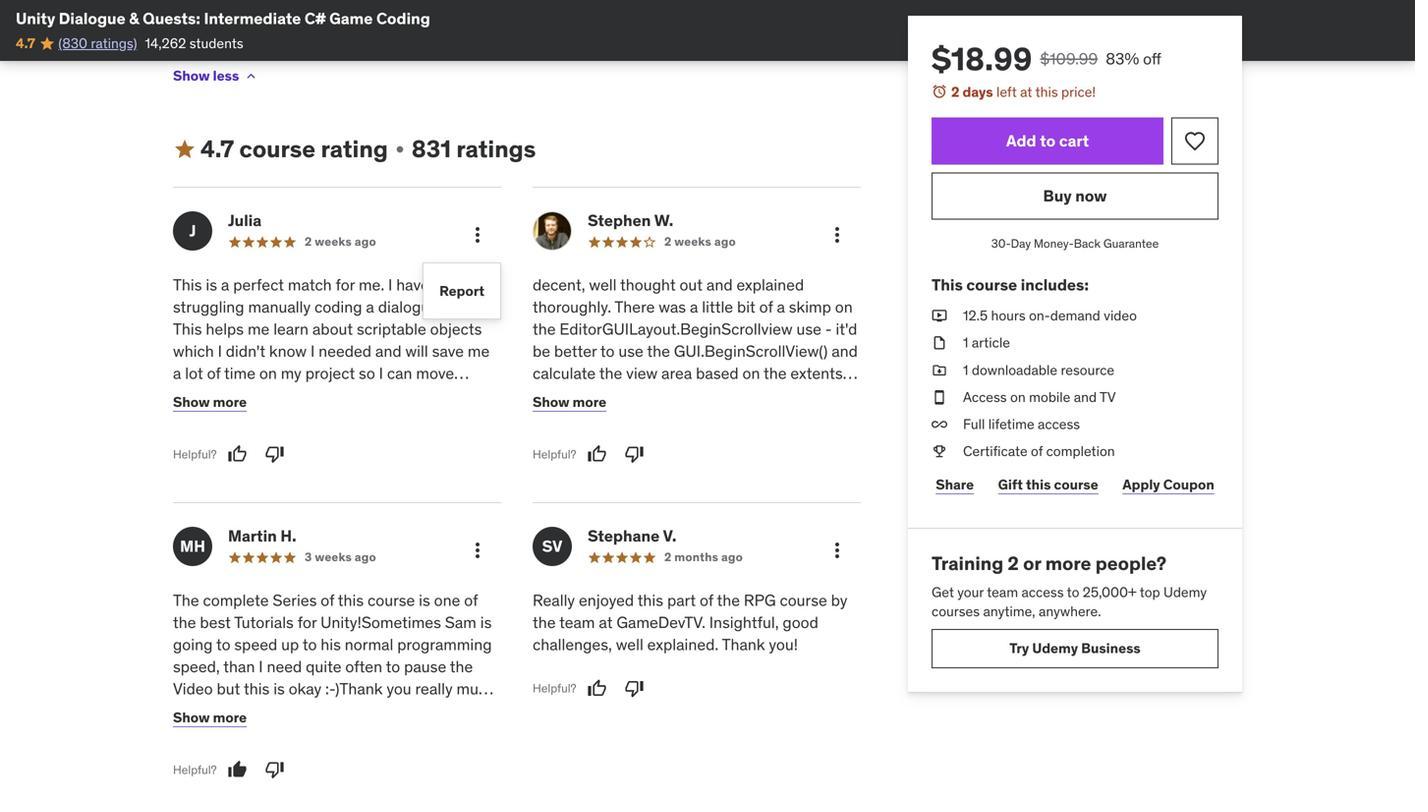 Task type: describe. For each thing, give the bounding box(es) containing it.
0 vertical spatial determine
[[758, 385, 830, 405]]

the up limiting
[[621, 451, 644, 471]]

medium image
[[173, 137, 197, 161]]

normal
[[345, 635, 394, 655]]

xsmall image inside show less button
[[243, 68, 259, 84]]

now
[[1076, 186, 1107, 206]]

julia
[[228, 211, 262, 231]]

12.5
[[963, 307, 988, 325]]

stephen
[[588, 211, 651, 231]]

and down it'd
[[832, 341, 858, 361]]

than inside sometimes sam is going to speed up to his normal programming speed, than i need quite often to pause the video but this is okay :-)
[[223, 657, 255, 677]]

h.
[[281, 526, 297, 546]]

of down 'full lifetime access'
[[1031, 442, 1043, 460]]

sv
[[542, 536, 563, 557]]

unity
[[16, 8, 55, 29]]

i right the me.
[[388, 275, 393, 295]]

of right bit
[[760, 297, 773, 317]]

calculate
[[533, 363, 596, 383]]

with
[[231, 385, 260, 405]]

ratings
[[456, 134, 536, 164]]

top,
[[604, 407, 631, 427]]

i right know
[[311, 341, 315, 361]]

can inside this is a perfect match for me. i have been struggling manually coding a dialogue system. this helps me learn about scriptable objects which i didn't know i needed and will save me a lot of time on my project so i can move forward with more interesting problems!
[[387, 363, 412, 383]]

on down downloadable
[[1011, 388, 1026, 406]]

downloadable
[[972, 361, 1058, 379]]

would
[[533, 451, 575, 471]]

mark review by julia as helpful image
[[228, 445, 247, 464]]

coupon
[[1164, 476, 1215, 493]]

anywhere.
[[1039, 603, 1102, 620]]

of down it'd
[[847, 363, 861, 383]]

0 horizontal spatial view
[[626, 363, 658, 383]]

-
[[826, 319, 832, 339]]

of up the unity!
[[321, 591, 334, 611]]

large
[[566, 429, 601, 449]]

weeks right 3
[[315, 550, 352, 565]]

editorguilayout.beginscrollview
[[560, 319, 793, 339]]

mark review by julia as unhelpful image
[[265, 445, 285, 464]]

buy
[[1044, 186, 1072, 206]]

you!
[[769, 635, 798, 655]]

is down the need
[[273, 679, 285, 699]]

part
[[667, 591, 696, 611]]

of right one
[[464, 591, 478, 611]]

helpful? for stephen w.
[[533, 447, 577, 462]]

for inside the complete series of this course is one of the best tutorials for unity!
[[298, 613, 317, 633]]

ago for stephane v.
[[722, 550, 743, 565]]

xsmall image for 1 article
[[932, 333, 948, 353]]

access
[[963, 388, 1007, 406]]

really enjoyed this part of the rpg course by the team at gamedevtv. insightful, good challenges, well explained. thank you!
[[533, 591, 848, 655]]

show for martin h.
[[173, 709, 210, 726]]

the down "editorguilayout.beginscrollview"
[[647, 341, 670, 361]]

people?
[[1096, 552, 1167, 575]]

or
[[1024, 552, 1042, 575]]

to right up
[[303, 635, 317, 655]]

additional actions for review by stephane v. image
[[826, 539, 849, 563]]

his
[[321, 635, 341, 655]]

the up insightful,
[[717, 591, 740, 611]]

to up you
[[386, 657, 400, 677]]

0 vertical spatial canvas
[[631, 429, 680, 449]]

1 for 1 article
[[963, 334, 969, 352]]

forward
[[173, 385, 227, 405]]

ago for stephen w.
[[715, 234, 736, 249]]

of inside this is a perfect match for me. i have been struggling manually coding a dialogue system. this helps me learn about scriptable objects which i didn't know i needed and will save me a lot of time on my project so i can move forward with more interesting problems!
[[207, 363, 221, 383]]

1 vertical spatial canvas
[[647, 451, 696, 471]]

on up it'd
[[835, 297, 853, 317]]

the down it'd
[[833, 385, 857, 405]]

a down the me.
[[366, 297, 374, 317]]

team inside 'really enjoyed this part of the rpg course by the team at gamedevtv. insightful, good challenges, well explained. thank you!'
[[559, 613, 595, 633]]

ratings)
[[91, 34, 137, 52]]

system.
[[442, 297, 496, 317]]

on down gui.beginscrollview()
[[743, 363, 760, 383]]

speed
[[234, 635, 278, 655]]

2 days left at this price!
[[952, 83, 1096, 101]]

the inside the complete series of this course is one of the best tutorials for unity!
[[173, 613, 196, 633]]

gift this course
[[999, 476, 1099, 493]]

quite
[[306, 657, 342, 677]]

day
[[1011, 236, 1031, 251]]

mark review by stephen w. as unhelpful image
[[625, 445, 645, 464]]

additional actions for review by stephen w. image
[[826, 223, 849, 247]]

2 inside training 2 or more people? get your team access to 25,000+ top udemy courses anytime, anywhere.
[[1008, 552, 1019, 575]]

of inside 'really enjoyed this part of the rpg course by the team at gamedevtv. insightful, good challenges, well explained. thank you!'
[[700, 591, 714, 611]]

show more for the
[[533, 393, 607, 411]]

this inside decent, well thought out and explained thoroughly. there was a little bit of a skimp on the editorguilayout.beginscrollview use - it'd be better to use the gui.beginscrollview() and calculate the view area based on the extents of the nodes [you can get a rect to determine the left, right, top, bottom extents to determine how large the canvas view area should be] this would make the canvas theoretically infinite rather than limiting it to the guilayoututility.getrect(const, const)
[[830, 429, 856, 449]]

show for julia
[[173, 393, 210, 411]]

a up struggling on the top left of page
[[221, 275, 229, 295]]

12.5 hours on-demand video
[[963, 307, 1137, 325]]

mobile
[[1029, 388, 1071, 406]]

on inside this is a perfect match for me. i have been struggling manually coding a dialogue system. this helps me learn about scriptable objects which i didn't know i needed and will save me a lot of time on my project so i can move forward with more interesting problems!
[[259, 363, 277, 383]]

left,
[[533, 407, 560, 427]]

your
[[958, 583, 984, 601]]

scriptable
[[357, 319, 426, 339]]

try
[[1010, 640, 1030, 657]]

this inside sometimes sam is going to speed up to his normal programming speed, than i need quite often to pause the video but this is okay :-)
[[244, 679, 270, 699]]

0 vertical spatial access
[[1038, 415, 1081, 433]]

article
[[972, 334, 1011, 352]]

course inside the complete series of this course is one of the best tutorials for unity!
[[368, 591, 415, 611]]

stephane
[[588, 526, 660, 546]]

i down 'helps'
[[218, 341, 222, 361]]

show more button down speed,
[[173, 698, 247, 738]]

going
[[173, 635, 213, 655]]

2 right "alarm" icon
[[952, 83, 960, 101]]

certificate of completion
[[963, 442, 1116, 460]]

a down explained
[[777, 297, 785, 317]]

programming
[[397, 635, 492, 655]]

this course includes:
[[932, 275, 1089, 295]]

xsmall image for full lifetime access
[[932, 415, 948, 434]]

less
[[213, 67, 239, 85]]

bottom
[[635, 407, 686, 427]]

v.
[[663, 526, 677, 546]]

off
[[1143, 49, 1162, 69]]

so
[[359, 363, 375, 383]]

get
[[669, 385, 693, 405]]

1 vertical spatial view
[[684, 429, 715, 449]]

the
[[173, 591, 199, 611]]

thank you really much for this great work!
[[173, 679, 496, 721]]

know
[[269, 341, 307, 361]]

weeks for match
[[315, 234, 352, 249]]

to inside training 2 or more people? get your team access to 25,000+ top udemy courses anytime, anywhere.
[[1067, 583, 1080, 601]]

unity dialogue & quests: intermediate c# game coding
[[16, 8, 430, 29]]

this inside thank you really much for this great work!
[[196, 701, 222, 721]]

c#
[[305, 8, 326, 29]]

explained.
[[648, 635, 719, 655]]

completion
[[1047, 442, 1116, 460]]

coding
[[376, 8, 430, 29]]

the up [you
[[599, 363, 623, 383]]

anytime,
[[984, 603, 1036, 620]]

make
[[578, 451, 617, 471]]

infinite
[[790, 451, 838, 471]]

to right rect
[[740, 385, 754, 405]]

try udemy business link
[[932, 629, 1219, 669]]

gamedevtv.
[[617, 613, 706, 633]]

apply coupon button
[[1119, 465, 1219, 504]]

to inside button
[[1040, 131, 1056, 151]]

course inside 'really enjoyed this part of the rpg course by the team at gamedevtv. insightful, good challenges, well explained. thank you!'
[[780, 591, 828, 611]]

game
[[329, 8, 373, 29]]

a left lot
[[173, 363, 181, 383]]

back
[[1074, 236, 1101, 251]]

to right better
[[601, 341, 615, 361]]

cart
[[1059, 131, 1089, 151]]

2 weeks ago for match
[[305, 234, 376, 249]]

challenges,
[[533, 635, 612, 655]]

best
[[200, 613, 231, 633]]

xsmall image left 831
[[392, 141, 408, 157]]

report
[[440, 282, 485, 300]]

1 article
[[963, 334, 1011, 352]]

helpful? for julia
[[173, 447, 217, 462]]

show less
[[173, 67, 239, 85]]

gift
[[999, 476, 1023, 493]]

unity!
[[321, 613, 362, 633]]

)
[[335, 679, 340, 699]]

course left rating
[[239, 134, 316, 164]]

the down gui.beginscrollview()
[[764, 363, 787, 383]]

1 vertical spatial area
[[719, 429, 750, 449]]

at inside 'really enjoyed this part of the rpg course by the team at gamedevtv. insightful, good challenges, well explained. thank you!'
[[599, 613, 613, 633]]

helpful? left "mark review by stephane v. as helpful" icon
[[533, 681, 577, 696]]

you
[[387, 679, 412, 699]]

is right sam
[[480, 613, 492, 633]]

well inside 'really enjoyed this part of the rpg course by the team at gamedevtv. insightful, good challenges, well explained. thank you!'
[[616, 635, 644, 655]]

mark review by martin h. as unhelpful image
[[265, 760, 285, 780]]

speed,
[[173, 657, 220, 677]]

1 vertical spatial determine
[[764, 407, 836, 427]]



Task type: vqa. For each thing, say whether or not it's contained in the screenshot.
combining
no



Task type: locate. For each thing, give the bounding box(es) containing it.
xsmall image left 12.5
[[932, 306, 948, 326]]

0 vertical spatial 1
[[963, 334, 969, 352]]

0 horizontal spatial extents
[[690, 407, 742, 427]]

1 vertical spatial than
[[223, 657, 255, 677]]

83%
[[1106, 49, 1140, 69]]

than inside decent, well thought out and explained thoroughly. there was a little bit of a skimp on the editorguilayout.beginscrollview use - it'd be better to use the gui.beginscrollview() and calculate the view area based on the extents of the nodes [you can get a rect to determine the left, right, top, bottom extents to determine how large the canvas view area should be] this would make the canvas theoretically infinite rather than limiting it to the guilayoututility.getrect(const, const)
[[578, 473, 610, 493]]

1 horizontal spatial udemy
[[1164, 583, 1207, 601]]

and up little
[[707, 275, 733, 295]]

well
[[589, 275, 617, 295], [616, 635, 644, 655]]

includes:
[[1021, 275, 1089, 295]]

this left 'price!'
[[1036, 83, 1058, 101]]

1 vertical spatial can
[[640, 385, 666, 405]]

show down lot
[[173, 393, 210, 411]]

access down mobile
[[1038, 415, 1081, 433]]

the right it
[[701, 473, 724, 493]]

report button
[[440, 272, 485, 311]]

xsmall image left full
[[932, 415, 948, 434]]

well down gamedevtv. at the bottom
[[616, 635, 644, 655]]

this for this course includes:
[[932, 275, 963, 295]]

xsmall image for access
[[932, 388, 948, 407]]

been
[[433, 275, 469, 295]]

helpful? up rather
[[533, 447, 577, 462]]

left
[[997, 83, 1017, 101]]

1 horizontal spatial use
[[797, 319, 822, 339]]

0 horizontal spatial udemy
[[1033, 640, 1079, 657]]

show more for on
[[173, 393, 247, 411]]

at right left
[[1021, 83, 1033, 101]]

2 for really enjoyed this part of the rpg course by the team at gamedevtv. insightful, good challenges, well explained. thank you!
[[665, 550, 672, 565]]

2 left or
[[1008, 552, 1019, 575]]

manually
[[248, 297, 311, 317]]

thought
[[620, 275, 676, 295]]

ago
[[355, 234, 376, 249], [715, 234, 736, 249], [355, 550, 376, 565], [722, 550, 743, 565]]

extents down rect
[[690, 407, 742, 427]]

should
[[754, 429, 800, 449]]

well up thoroughly.
[[589, 275, 617, 295]]

1 vertical spatial 4.7
[[201, 134, 234, 164]]

xsmall image for 12.5 hours on-demand video
[[932, 306, 948, 326]]

1 vertical spatial team
[[559, 613, 595, 633]]

ago up little
[[715, 234, 736, 249]]

$18.99 $109.99 83% off
[[932, 39, 1162, 79]]

right,
[[564, 407, 600, 427]]

top
[[1140, 583, 1161, 601]]

mark review by stephen w. as helpful image
[[587, 445, 607, 464]]

often
[[345, 657, 383, 677]]

0 vertical spatial team
[[987, 583, 1019, 601]]

0 horizontal spatial area
[[662, 363, 692, 383]]

this
[[932, 275, 963, 295], [173, 275, 202, 295], [173, 319, 202, 339]]

course down "completion"
[[1054, 476, 1099, 493]]

is inside this is a perfect match for me. i have been struggling manually coding a dialogue system. this helps me learn about scriptable objects which i didn't know i needed and will save me a lot of time on my project so i can move forward with more interesting problems!
[[206, 275, 217, 295]]

weeks for and
[[675, 234, 712, 249]]

1 horizontal spatial at
[[1021, 83, 1033, 101]]

wishlist image
[[1184, 129, 1207, 153]]

1 vertical spatial at
[[599, 613, 613, 633]]

to
[[1040, 131, 1056, 151], [601, 341, 615, 361], [740, 385, 754, 405], [746, 407, 760, 427], [683, 473, 697, 493], [1067, 583, 1080, 601], [216, 635, 231, 655], [303, 635, 317, 655], [386, 657, 400, 677]]

2 vertical spatial for
[[173, 701, 192, 721]]

0 horizontal spatial can
[[387, 363, 412, 383]]

thank down often on the bottom of the page
[[340, 679, 383, 699]]

and left tv
[[1074, 388, 1097, 406]]

w.
[[654, 211, 674, 231]]

area up get on the left of page
[[662, 363, 692, 383]]

thank inside 'really enjoyed this part of the rpg course by the team at gamedevtv. insightful, good challenges, well explained. thank you!'
[[722, 635, 765, 655]]

coding
[[315, 297, 362, 317]]

full
[[963, 415, 985, 433]]

me.
[[359, 275, 385, 295]]

xsmall image
[[243, 68, 259, 84], [392, 141, 408, 157], [932, 306, 948, 326], [932, 333, 948, 353], [932, 415, 948, 434]]

can up bottom
[[640, 385, 666, 405]]

mark review by stephane v. as unhelpful image
[[625, 679, 645, 698]]

and down the 'scriptable'
[[375, 341, 402, 361]]

1 horizontal spatial thank
[[722, 635, 765, 655]]

3
[[305, 550, 312, 565]]

$109.99
[[1041, 49, 1098, 69]]

a right get on the left of page
[[696, 385, 705, 405]]

the up be at the top
[[533, 319, 556, 339]]

be
[[533, 341, 551, 361]]

weeks up match
[[315, 234, 352, 249]]

up
[[281, 635, 299, 655]]

i right so
[[379, 363, 383, 383]]

can down the "will"
[[387, 363, 412, 383]]

1 vertical spatial well
[[616, 635, 644, 655]]

0 vertical spatial view
[[626, 363, 658, 383]]

really
[[415, 679, 453, 699]]

1 horizontal spatial view
[[684, 429, 715, 449]]

1 vertical spatial 1
[[963, 361, 969, 379]]

lot
[[185, 363, 203, 383]]

thank inside thank you really much for this great work!
[[340, 679, 383, 699]]

resource
[[1061, 361, 1115, 379]]

0 vertical spatial for
[[336, 275, 355, 295]]

xsmall image for certificate
[[932, 442, 948, 461]]

view
[[626, 363, 658, 383], [684, 429, 715, 449]]

undo mark review by martin h. as helpful image
[[228, 760, 247, 780]]

(830 ratings)
[[58, 34, 137, 52]]

xsmall image
[[932, 361, 948, 380], [932, 388, 948, 407], [932, 442, 948, 461]]

0 horizontal spatial team
[[559, 613, 595, 633]]

area up theoretically
[[719, 429, 750, 449]]

0 vertical spatial extents
[[791, 363, 843, 383]]

0 vertical spatial me
[[248, 319, 270, 339]]

0 vertical spatial well
[[589, 275, 617, 295]]

i down speed
[[259, 657, 263, 677]]

more for stephen w.
[[573, 393, 607, 411]]

this up gamedevtv. at the bottom
[[638, 591, 664, 611]]

the inside sometimes sam is going to speed up to his normal programming speed, than i need quite often to pause the video but this is okay :-)
[[450, 657, 473, 677]]

2 for decent, well thought out and explained thoroughly. there was a little bit of a skimp on the editorguilayout.beginscrollview use - it'd be better to use the gui.beginscrollview() and calculate the view area based on the extents of the nodes [you can get a rect to determine the left, right, top, bottom extents to determine how large the canvas view area should be] this would make the canvas theoretically infinite rather than limiting it to the guilayoututility.getrect(const, const)
[[665, 234, 672, 249]]

show more down lot
[[173, 393, 247, 411]]

use down "there"
[[619, 341, 644, 361]]

0 horizontal spatial 4.7
[[16, 34, 35, 52]]

2 1 from the top
[[963, 361, 969, 379]]

a right was
[[690, 297, 698, 317]]

helpful? for martin h.
[[173, 762, 217, 777]]

to down best
[[216, 635, 231, 655]]

831
[[412, 134, 451, 164]]

well inside decent, well thought out and explained thoroughly. there was a little bit of a skimp on the editorguilayout.beginscrollview use - it'd be better to use the gui.beginscrollview() and calculate the view area based on the extents of the nodes [you can get a rect to determine the left, right, top, bottom extents to determine how large the canvas view area should be] this would make the canvas theoretically infinite rather than limiting it to the guilayoututility.getrect(const, const)
[[589, 275, 617, 295]]

share button
[[932, 465, 979, 504]]

for inside thank you really much for this great work!
[[173, 701, 192, 721]]

j
[[189, 221, 196, 241]]

14,262 students
[[145, 34, 244, 52]]

ago for julia
[[355, 234, 376, 249]]

mark review by stephane v. as helpful image
[[587, 679, 607, 698]]

show more button for on
[[173, 383, 247, 422]]

show for stephen w.
[[533, 393, 570, 411]]

2 xsmall image from the top
[[932, 388, 948, 407]]

by
[[831, 591, 848, 611]]

0 vertical spatial at
[[1021, 83, 1033, 101]]

0 horizontal spatial for
[[173, 701, 192, 721]]

the down top,
[[605, 429, 628, 449]]

show more button for the
[[533, 383, 607, 422]]

about
[[312, 319, 353, 339]]

to right it
[[683, 473, 697, 493]]

this right be]
[[830, 429, 856, 449]]

2 for this is a perfect match for me. i have been struggling manually coding a dialogue system. this helps me learn about scriptable objects which i didn't know i needed and will save me a lot of time on my project so i can move forward with more interesting problems!
[[305, 234, 312, 249]]

0 horizontal spatial thank
[[340, 679, 383, 699]]

access inside training 2 or more people? get your team access to 25,000+ top udemy courses anytime, anywhere.
[[1022, 583, 1064, 601]]

helpful?
[[173, 447, 217, 462], [533, 447, 577, 462], [533, 681, 577, 696], [173, 762, 217, 777]]

udemy right top
[[1164, 583, 1207, 601]]

more for martin h.
[[213, 709, 247, 726]]

ago for martin h.
[[355, 550, 376, 565]]

show down calculate
[[533, 393, 570, 411]]

determine up be]
[[764, 407, 836, 427]]

certificate
[[963, 442, 1028, 460]]

can
[[387, 363, 412, 383], [640, 385, 666, 405]]

skimp
[[789, 297, 832, 317]]

me right save
[[468, 341, 490, 361]]

this inside gift this course link
[[1026, 476, 1051, 493]]

months
[[675, 550, 719, 565]]

1 vertical spatial thank
[[340, 679, 383, 699]]

determine up should
[[758, 385, 830, 405]]

1 vertical spatial for
[[298, 613, 317, 633]]

(830
[[58, 34, 88, 52]]

1 horizontal spatial 2 weeks ago
[[665, 234, 736, 249]]

much
[[457, 679, 496, 699]]

0 horizontal spatial me
[[248, 319, 270, 339]]

this up 'great'
[[244, 679, 270, 699]]

this for this is a perfect match for me. i have been struggling manually coding a dialogue system. this helps me learn about scriptable objects which i didn't know i needed and will save me a lot of time on my project so i can move forward with more interesting problems!
[[173, 275, 202, 295]]

guarantee
[[1104, 236, 1159, 251]]

1 vertical spatial xsmall image
[[932, 388, 948, 407]]

1 horizontal spatial for
[[298, 613, 317, 633]]

access down or
[[1022, 583, 1064, 601]]

weeks
[[315, 234, 352, 249], [675, 234, 712, 249], [315, 550, 352, 565]]

for down video
[[173, 701, 192, 721]]

4.7 down the unity
[[16, 34, 35, 52]]

2 up match
[[305, 234, 312, 249]]

more for julia
[[213, 393, 247, 411]]

show more down calculate
[[533, 393, 607, 411]]

1 horizontal spatial team
[[987, 583, 1019, 601]]

4.7 for 4.7
[[16, 34, 35, 52]]

view up [you
[[626, 363, 658, 383]]

thank down insightful,
[[722, 635, 765, 655]]

xsmall image for 1
[[932, 361, 948, 380]]

2 vertical spatial xsmall image
[[932, 442, 948, 461]]

rpg
[[744, 591, 776, 611]]

for down series
[[298, 613, 317, 633]]

1 1 from the top
[[963, 334, 969, 352]]

canvas down bottom
[[631, 429, 680, 449]]

more inside this is a perfect match for me. i have been struggling manually coding a dialogue system. this helps me learn about scriptable objects which i didn't know i needed and will save me a lot of time on my project so i can move forward with more interesting problems!
[[264, 385, 301, 405]]

0 vertical spatial area
[[662, 363, 692, 383]]

1 horizontal spatial 4.7
[[201, 134, 234, 164]]

this down video
[[196, 701, 222, 721]]

additional actions for review by julia image
[[466, 223, 490, 247]]

1 vertical spatial me
[[468, 341, 490, 361]]

to up anywhere. at the bottom right of the page
[[1067, 583, 1080, 601]]

2 down v.
[[665, 550, 672, 565]]

1 horizontal spatial can
[[640, 385, 666, 405]]

1 2 weeks ago from the left
[[305, 234, 376, 249]]

tutorials
[[234, 613, 294, 633]]

2 horizontal spatial for
[[336, 275, 355, 295]]

1 vertical spatial extents
[[690, 407, 742, 427]]

this
[[1036, 83, 1058, 101], [830, 429, 856, 449], [1026, 476, 1051, 493], [338, 591, 364, 611], [638, 591, 664, 611], [244, 679, 270, 699], [196, 701, 222, 721]]

2 down the w.
[[665, 234, 672, 249]]

apply coupon
[[1123, 476, 1215, 493]]

training 2 or more people? get your team access to 25,000+ top udemy courses anytime, anywhere.
[[932, 552, 1207, 620]]

training
[[932, 552, 1004, 575]]

4.7 for 4.7 course rating
[[201, 134, 234, 164]]

0 vertical spatial use
[[797, 319, 822, 339]]

udemy right try
[[1033, 640, 1079, 657]]

canvas up it
[[647, 451, 696, 471]]

1 vertical spatial use
[[619, 341, 644, 361]]

additional actions for review by martin h. image
[[466, 539, 490, 563]]

for inside this is a perfect match for me. i have been struggling manually coding a dialogue system. this helps me learn about scriptable objects which i didn't know i needed and will save me a lot of time on my project so i can move forward with more interesting problems!
[[336, 275, 355, 295]]

work!
[[266, 701, 305, 721]]

lifetime
[[989, 415, 1035, 433]]

dialogue
[[59, 8, 126, 29]]

14,262
[[145, 34, 186, 52]]

decent,
[[533, 275, 585, 295]]

use left -
[[797, 319, 822, 339]]

on left my
[[259, 363, 277, 383]]

intermediate
[[204, 8, 301, 29]]

for
[[336, 275, 355, 295], [298, 613, 317, 633], [173, 701, 192, 721]]

0 vertical spatial xsmall image
[[932, 361, 948, 380]]

than up the but
[[223, 657, 255, 677]]

2 weeks ago for and
[[665, 234, 736, 249]]

more down time
[[213, 393, 247, 411]]

more right or
[[1046, 552, 1092, 575]]

rect
[[709, 385, 736, 405]]

course up 12.5
[[967, 275, 1018, 295]]

hours
[[991, 307, 1026, 325]]

team up anytime,
[[987, 583, 1019, 601]]

learn
[[273, 319, 309, 339]]

thoroughly.
[[533, 297, 612, 317]]

problems!
[[384, 385, 454, 405]]

1 xsmall image from the top
[[932, 361, 948, 380]]

this inside 'really enjoyed this part of the rpg course by the team at gamedevtv. insightful, good challenges, well explained. thank you!'
[[638, 591, 664, 611]]

view down bottom
[[684, 429, 715, 449]]

3 xsmall image from the top
[[932, 442, 948, 461]]

more inside training 2 or more people? get your team access to 25,000+ top udemy courses anytime, anywhere.
[[1046, 552, 1092, 575]]

the up much
[[450, 657, 473, 677]]

show more button down which
[[173, 383, 247, 422]]

alarm image
[[932, 84, 948, 99]]

this inside the complete series of this course is one of the best tutorials for unity!
[[338, 591, 364, 611]]

30-
[[992, 236, 1011, 251]]

team inside training 2 or more people? get your team access to 25,000+ top udemy courses anytime, anywhere.
[[987, 583, 1019, 601]]

1 left article
[[963, 334, 969, 352]]

xsmall image left 1 article
[[932, 333, 948, 353]]

i inside sometimes sam is going to speed up to his normal programming speed, than i need quite often to pause the video but this is okay :-)
[[259, 657, 263, 677]]

stephen w.
[[588, 211, 674, 231]]

than down make
[[578, 473, 610, 493]]

for up the coding
[[336, 275, 355, 295]]

udemy
[[1164, 583, 1207, 601], [1033, 640, 1079, 657]]

to up should
[[746, 407, 760, 427]]

it'd
[[836, 319, 858, 339]]

access on mobile and tv
[[963, 388, 1116, 406]]

0 vertical spatial 4.7
[[16, 34, 35, 52]]

2 2 weeks ago from the left
[[665, 234, 736, 249]]

ago right months
[[722, 550, 743, 565]]

1 horizontal spatial area
[[719, 429, 750, 449]]

is inside the complete series of this course is one of the best tutorials for unity!
[[419, 591, 430, 611]]

0 vertical spatial can
[[387, 363, 412, 383]]

ago right 3
[[355, 550, 376, 565]]

full lifetime access
[[963, 415, 1081, 433]]

0 vertical spatial udemy
[[1164, 583, 1207, 601]]

course up good at the bottom right of page
[[780, 591, 828, 611]]

me
[[248, 319, 270, 339], [468, 341, 490, 361]]

1 horizontal spatial extents
[[791, 363, 843, 383]]

weeks up the out
[[675, 234, 712, 249]]

0 horizontal spatial use
[[619, 341, 644, 361]]

the up left,
[[533, 385, 556, 405]]

1 horizontal spatial me
[[468, 341, 490, 361]]

0 horizontal spatial at
[[599, 613, 613, 633]]

1 for 1 downloadable resource
[[963, 361, 969, 379]]

0 horizontal spatial 2 weeks ago
[[305, 234, 376, 249]]

1 horizontal spatial than
[[578, 473, 610, 493]]

be]
[[804, 429, 827, 449]]

0 vertical spatial than
[[578, 473, 610, 493]]

0 vertical spatial thank
[[722, 635, 765, 655]]

of right part
[[700, 591, 714, 611]]

days
[[963, 83, 994, 101]]

the down really
[[533, 613, 556, 633]]

will
[[406, 341, 428, 361]]

1 vertical spatial udemy
[[1033, 640, 1079, 657]]

this is a perfect match for me. i have been struggling manually coding a dialogue system. this helps me learn about scriptable objects which i didn't know i needed and will save me a lot of time on my project so i can move forward with more interesting problems!
[[173, 275, 496, 405]]

udemy inside training 2 or more people? get your team access to 25,000+ top udemy courses anytime, anywhere.
[[1164, 583, 1207, 601]]

add
[[1007, 131, 1037, 151]]

show more down video
[[173, 709, 247, 726]]

price!
[[1062, 83, 1096, 101]]

ago up the me.
[[355, 234, 376, 249]]

0 horizontal spatial than
[[223, 657, 255, 677]]

1 vertical spatial access
[[1022, 583, 1064, 601]]

really
[[533, 591, 575, 611]]

xsmall image right less in the top left of the page
[[243, 68, 259, 84]]

can inside decent, well thought out and explained thoroughly. there was a little bit of a skimp on the editorguilayout.beginscrollview use - it'd be better to use the gui.beginscrollview() and calculate the view area based on the extents of the nodes [you can get a rect to determine the left, right, top, bottom extents to determine how large the canvas view area should be] this would make the canvas theoretically infinite rather than limiting it to the guilayoututility.getrect(const, const)
[[640, 385, 666, 405]]

at down 'enjoyed'
[[599, 613, 613, 633]]

my
[[281, 363, 302, 383]]

and inside this is a perfect match for me. i have been struggling manually coding a dialogue system. this helps me learn about scriptable objects which i didn't know i needed and will save me a lot of time on my project so i can move forward with more interesting problems!
[[375, 341, 402, 361]]

more up large
[[573, 393, 607, 411]]

show more button up large
[[533, 383, 607, 422]]

course up sometimes at the bottom
[[368, 591, 415, 611]]

get
[[932, 583, 954, 601]]

show inside show less button
[[173, 67, 210, 85]]

helps
[[206, 319, 244, 339]]

guilayoututility.getrect(const,
[[533, 495, 756, 515]]



